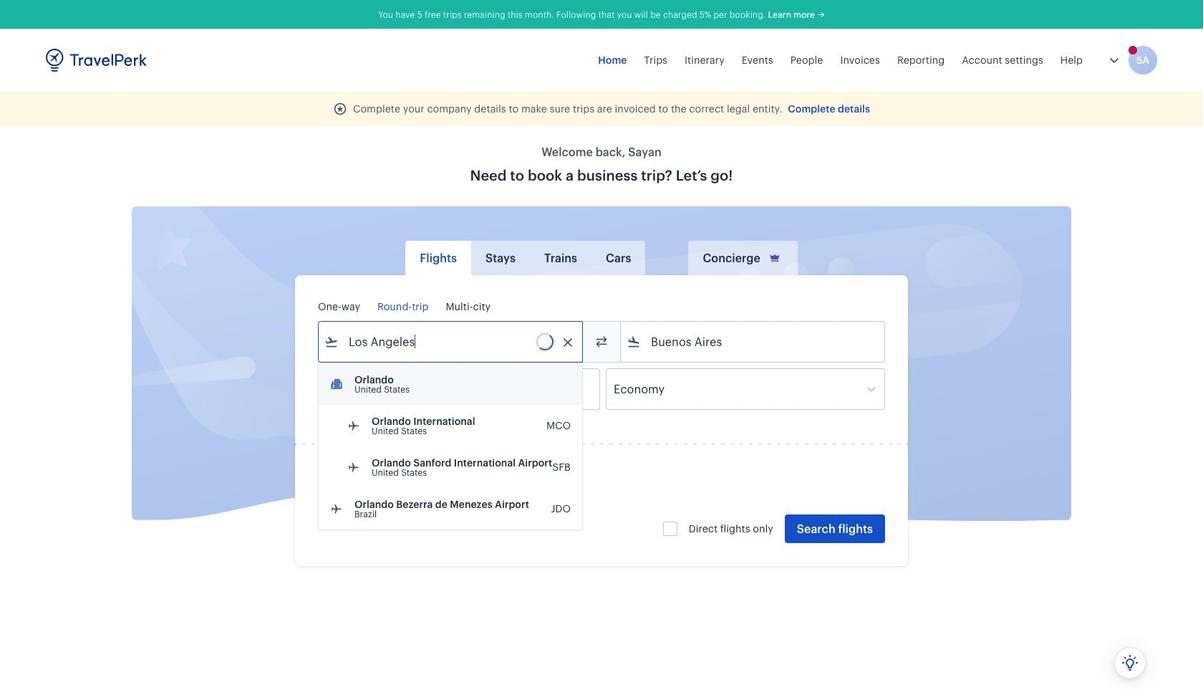 Task type: describe. For each thing, give the bounding box(es) containing it.
From search field
[[339, 330, 564, 353]]

Add first traveler search field
[[342, 479, 491, 502]]

To search field
[[641, 330, 866, 353]]



Task type: locate. For each thing, give the bounding box(es) containing it.
Return text field
[[424, 369, 499, 409]]

Depart text field
[[339, 369, 413, 409]]



